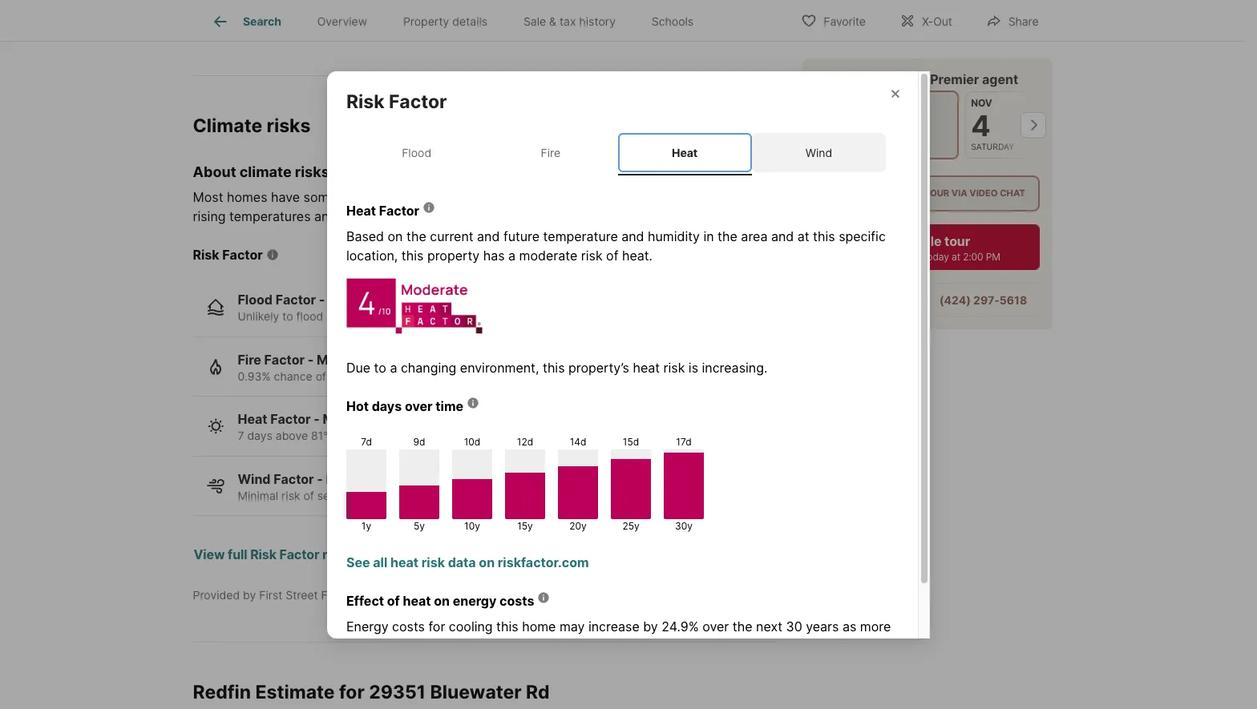 Task type: describe. For each thing, give the bounding box(es) containing it.
risk factor inside dialog
[[346, 90, 447, 113]]

wildfire
[[384, 370, 423, 383]]

tax
[[560, 15, 576, 28]]

changing
[[401, 360, 457, 376]]

some
[[304, 190, 337, 206]]

property's
[[569, 360, 629, 376]]

out
[[934, 14, 952, 28]]

due
[[346, 360, 371, 376]]

at inside 'based on the current and future temperature and humidity in the area and at this specific location, this property has'
[[798, 229, 810, 245]]

0 vertical spatial heat
[[633, 360, 660, 376]]

to inside % over the next 30 years as more energy is needed to maintain a consistent indoor temperature.
[[455, 638, 467, 654]]

2 vertical spatial minimal
[[238, 489, 278, 503]]

fire tab
[[484, 133, 618, 172]]

1y
[[362, 520, 371, 532]]

temperatures
[[229, 209, 311, 225]]

2:00
[[963, 250, 983, 262]]

tour for tour via video chat
[[924, 187, 950, 198]]

search
[[243, 15, 281, 28]]

more
[[860, 619, 891, 635]]

factor inside the view full risk factor report button
[[279, 547, 319, 563]]

of inside fire factor - moderate 0.93% chance of being in a wildfire in next 30 years
[[316, 370, 326, 383]]

0 horizontal spatial risk factor
[[193, 247, 263, 263]]

hot days over time
[[346, 399, 464, 415]]

14d
[[570, 436, 586, 448]]

30 inside "wind factor - minimal minimal risk of severe winds over next 30 years"
[[443, 489, 457, 503]]

heat for heat factor - moderate 7 days above 81° expected this year, 17 days in 30 years
[[238, 412, 267, 428]]

10d
[[464, 436, 481, 448]]

flood tab
[[350, 133, 484, 172]]

0 horizontal spatial redfin
[[193, 682, 251, 704]]

of inside the "most homes have some risk of natural disasters, and may be impacted by climate change due to rising temperatures and sea levels."
[[365, 190, 378, 206]]

flood for flood
[[402, 146, 432, 159]]

minimal for flood factor - minimal
[[328, 292, 377, 308]]

3
[[901, 107, 920, 143]]

future
[[504, 229, 540, 245]]

climate risks
[[193, 115, 311, 137]]

is for energy
[[392, 638, 402, 654]]

and down "some"
[[314, 209, 337, 225]]

0 vertical spatial energy
[[453, 593, 497, 609]]

a inside fire factor - moderate 0.93% chance of being in a wildfire in next 30 years
[[375, 370, 381, 383]]

this up maintain
[[496, 619, 519, 635]]

a left the changing
[[390, 360, 397, 376]]

search link
[[211, 12, 281, 31]]

may inside the "risk factor" dialog
[[560, 619, 585, 635]]

view full risk factor report
[[194, 547, 361, 563]]

7d
[[361, 436, 372, 448]]

at inside schedule tour next available: today at 2:00 pm
[[952, 250, 961, 262]]

about climate risks
[[193, 164, 329, 180]]

20y
[[570, 520, 587, 532]]

risk factor element
[[346, 71, 466, 113]]

in inside flood factor - minimal unlikely to flood in next 30 years
[[327, 310, 336, 324]]

tour
[[945, 233, 970, 249]]

next inside fire factor - moderate 0.93% chance of being in a wildfire in next 30 years
[[438, 370, 462, 383]]

flood for flood factor - minimal unlikely to flood in next 30 years
[[238, 292, 273, 308]]

homes
[[227, 190, 267, 206]]

property
[[403, 15, 449, 28]]

area
[[741, 229, 768, 245]]

heat for see all heat risk data on riskfactor.com
[[391, 555, 419, 571]]

increase
[[589, 619, 640, 635]]

heat.
[[622, 248, 653, 264]]

next inside flood factor - minimal unlikely to flood in next 30 years
[[339, 310, 362, 324]]

a inside % over the next 30 years as more energy is needed to maintain a consistent indoor temperature.
[[526, 638, 533, 654]]

5y
[[414, 520, 425, 532]]

view full risk factor report button
[[193, 536, 362, 575]]

heat factor score logo image
[[346, 265, 483, 334]]

rising
[[193, 209, 226, 225]]

nov for 4
[[971, 96, 993, 108]]

to inside the "most homes have some risk of natural disasters, and may be impacted by climate change due to rising temperatures and sea levels."
[[764, 190, 776, 206]]

details
[[453, 15, 488, 28]]

0 horizontal spatial climate
[[240, 164, 292, 180]]

disasters,
[[427, 190, 486, 206]]

climate inside the "most homes have some risk of natural disasters, and may be impacted by climate change due to rising temperatures and sea levels."
[[642, 190, 686, 206]]

bluewater
[[430, 682, 522, 704]]

needed
[[405, 638, 451, 654]]

full
[[228, 547, 247, 563]]

2 horizontal spatial days
[[450, 429, 476, 443]]

heat for heat factor
[[346, 203, 376, 219]]

and up has
[[477, 229, 500, 245]]

1 horizontal spatial costs
[[500, 593, 534, 609]]

maintain
[[471, 638, 522, 654]]

(424)
[[940, 293, 971, 306]]

2
[[830, 107, 848, 143]]

saturday
[[971, 141, 1015, 152]]

10y
[[464, 520, 480, 532]]

current
[[430, 229, 474, 245]]

impacted
[[563, 190, 620, 206]]

next inside "wind factor - minimal minimal risk of severe winds over next 30 years"
[[417, 489, 440, 503]]

tour via video chat
[[924, 187, 1025, 198]]

of right effect
[[387, 593, 400, 609]]

this left specific at the top right of page
[[813, 229, 835, 245]]

factor inside flood factor - minimal unlikely to flood in next 30 years
[[276, 292, 316, 308]]

energy inside % over the next 30 years as more energy is needed to maintain a consistent indoor temperature.
[[346, 638, 388, 654]]

redfin estimate for 29351 bluewater rd
[[193, 682, 550, 704]]

foundation
[[321, 589, 380, 603]]

years inside flood factor - minimal unlikely to flood in next 30 years
[[383, 310, 411, 324]]

years inside % over the next 30 years as more energy is needed to maintain a consistent indoor temperature.
[[806, 619, 839, 635]]

property details tab
[[385, 2, 506, 41]]

most homes have some risk of natural disasters, and may be impacted by climate change due to rising temperatures and sea levels.
[[193, 190, 776, 225]]

the left area
[[718, 229, 738, 245]]

factor inside heat factor - moderate 7 days above 81° expected this year, 17 days in 30 years
[[270, 412, 311, 428]]

wind for wind factor - minimal minimal risk of severe winds over next 30 years
[[238, 471, 271, 488]]

1 vertical spatial on
[[479, 555, 495, 571]]

due to a changing environment, this property's heat risk is increasing.
[[346, 360, 768, 376]]

expected
[[332, 429, 381, 443]]

fire factor - moderate 0.93% chance of being in a wildfire in next 30 years
[[238, 352, 511, 383]]

agent
[[982, 71, 1019, 87]]

in inside 'based on the current and future temperature and humidity in the area and at this specific location, this property has'
[[704, 229, 714, 245]]

this right location,
[[402, 248, 424, 264]]

report
[[322, 547, 361, 563]]

schedule
[[884, 233, 942, 249]]

indoor
[[603, 638, 642, 654]]

today
[[922, 250, 949, 262]]

share
[[1009, 14, 1039, 28]]

minimal for wind factor - minimal
[[326, 471, 375, 488]]

- for heat
[[314, 412, 320, 428]]

tour for tour with a redfin premier agent
[[814, 71, 843, 87]]

is for risk
[[689, 360, 698, 376]]

temperature
[[543, 229, 618, 245]]

of inside "wind factor - minimal minimal risk of severe winds over next 30 years"
[[304, 489, 314, 503]]

chance
[[274, 370, 313, 383]]

24.9
[[662, 619, 689, 635]]

on inside 'based on the current and future temperature and humidity in the area and at this specific location, this property has'
[[388, 229, 403, 245]]

by inside the "risk factor" dialog
[[643, 619, 658, 635]]

provided
[[193, 589, 240, 603]]

factor down temperatures at the top
[[222, 247, 263, 263]]

about
[[193, 164, 236, 180]]

consistent
[[537, 638, 600, 654]]

a moderate risk of heat.
[[508, 248, 653, 264]]

30 inside flood factor - minimal unlikely to flood in next 30 years
[[365, 310, 379, 324]]

wind tab
[[752, 133, 886, 172]]

share button
[[973, 4, 1053, 36]]

rd
[[526, 682, 550, 704]]

the for over
[[733, 619, 753, 635]]

5618
[[1000, 293, 1027, 306]]

see all heat risk data on riskfactor.com
[[346, 555, 589, 571]]

1 vertical spatial by
[[243, 589, 256, 603]]

nov 4 saturday
[[971, 96, 1015, 152]]

factor up based on the top
[[379, 203, 420, 219]]

risk inside the "most homes have some risk of natural disasters, and may be impacted by climate change due to rising temperatures and sea levels."
[[340, 190, 362, 206]]

and up heat.
[[622, 229, 644, 245]]

schools
[[652, 15, 694, 28]]

moderate for heat factor - moderate
[[323, 412, 383, 428]]

home
[[522, 619, 556, 635]]



Task type: locate. For each thing, give the bounding box(es) containing it.
a right due
[[375, 370, 381, 383]]

30y
[[675, 520, 693, 532]]

1 horizontal spatial risk
[[250, 547, 277, 563]]

0 vertical spatial climate
[[240, 164, 292, 180]]

years inside heat factor - moderate 7 days above 81° expected this year, 17 days in 30 years
[[508, 429, 537, 443]]

for
[[429, 619, 445, 635], [339, 682, 365, 704]]

1 horizontal spatial climate
[[642, 190, 686, 206]]

days right 7
[[247, 429, 273, 443]]

the inside % over the next 30 years as more energy is needed to maintain a consistent indoor temperature.
[[733, 619, 753, 635]]

overview tab
[[299, 2, 385, 41]]

4
[[971, 107, 991, 143]]

heat factor - moderate 7 days above 81° expected this year, 17 days in 30 years
[[238, 412, 537, 443]]

0 vertical spatial redfin
[[887, 71, 927, 87]]

heat up 7
[[238, 412, 267, 428]]

30 inside fire factor - moderate 0.93% chance of being in a wildfire in next 30 years
[[465, 370, 479, 383]]

1 horizontal spatial fire
[[541, 146, 561, 159]]

0 horizontal spatial days
[[247, 429, 273, 443]]

0 vertical spatial risk
[[346, 90, 385, 113]]

redfin left estimate at bottom
[[193, 682, 251, 704]]

property
[[427, 248, 480, 264]]

0.93%
[[238, 370, 271, 383]]

first
[[259, 589, 283, 603]]

1 horizontal spatial by
[[623, 190, 638, 206]]

0 vertical spatial minimal
[[328, 292, 377, 308]]

moderate for fire factor - moderate
[[317, 352, 377, 368]]

wind down 2 in the top of the page
[[806, 146, 832, 159]]

year,
[[407, 429, 432, 443]]

by inside the "most homes have some risk of natural disasters, and may be impacted by climate change due to rising temperatures and sea levels."
[[623, 190, 638, 206]]

the for on
[[407, 229, 426, 245]]

0 horizontal spatial by
[[243, 589, 256, 603]]

levels.
[[366, 209, 404, 225]]

2 horizontal spatial by
[[643, 619, 658, 635]]

heat up based on the top
[[346, 203, 376, 219]]

climate
[[193, 115, 262, 137]]

0 vertical spatial fire
[[541, 146, 561, 159]]

30 inside % over the next 30 years as more energy is needed to maintain a consistent indoor temperature.
[[786, 619, 802, 635]]

1 vertical spatial over
[[390, 489, 413, 503]]

0 horizontal spatial at
[[798, 229, 810, 245]]

is
[[689, 360, 698, 376], [392, 638, 402, 654]]

1 vertical spatial may
[[560, 619, 585, 635]]

1 vertical spatial at
[[952, 250, 961, 262]]

risk left "increasing."
[[664, 360, 685, 376]]

by left first
[[243, 589, 256, 603]]

0 vertical spatial costs
[[500, 593, 534, 609]]

natural
[[381, 190, 423, 206]]

15d
[[623, 436, 639, 448]]

with
[[846, 71, 874, 87]]

0 horizontal spatial wind
[[238, 471, 271, 488]]

costs up the needed
[[392, 619, 425, 635]]

factor up above
[[270, 412, 311, 428]]

next right %
[[756, 619, 783, 635]]

0 vertical spatial wind
[[806, 146, 832, 159]]

0 vertical spatial flood
[[402, 146, 432, 159]]

fire for fire factor - moderate 0.93% chance of being in a wildfire in next 30 years
[[238, 352, 261, 368]]

nov for 3
[[901, 96, 923, 108]]

in right being
[[362, 370, 372, 383]]

1 vertical spatial costs
[[392, 619, 425, 635]]

minimal up severe
[[326, 471, 375, 488]]

time
[[436, 399, 464, 415]]

is left the needed
[[392, 638, 402, 654]]

1 horizontal spatial on
[[434, 593, 450, 609]]

1 horizontal spatial flood
[[402, 146, 432, 159]]

years inside "wind factor - minimal minimal risk of severe winds over next 30 years"
[[460, 489, 489, 503]]

2 horizontal spatial risk
[[346, 90, 385, 113]]

riskfactor.com
[[498, 555, 589, 571]]

wind factor - minimal minimal risk of severe winds over next 30 years
[[238, 471, 489, 503]]

to inside flood factor - minimal unlikely to flood in next 30 years
[[282, 310, 293, 324]]

- inside "wind factor - minimal minimal risk of severe winds over next 30 years"
[[317, 471, 323, 488]]

None button
[[895, 90, 959, 159], [824, 91, 888, 158], [966, 91, 1030, 158], [895, 90, 959, 159], [824, 91, 888, 158], [966, 91, 1030, 158]]

- inside heat factor - moderate 7 days above 81° expected this year, 17 days in 30 years
[[314, 412, 320, 428]]

tour
[[814, 71, 843, 87], [924, 187, 950, 198]]

for up the needed
[[429, 619, 445, 635]]

30
[[365, 310, 379, 324], [465, 370, 479, 383], [491, 429, 505, 443], [443, 489, 457, 503], [786, 619, 802, 635]]

of left severe
[[304, 489, 314, 503]]

moderate
[[519, 248, 578, 264]]

humidity
[[648, 229, 700, 245]]

in
[[704, 229, 714, 245], [327, 310, 336, 324], [362, 370, 372, 383], [426, 370, 435, 383], [479, 429, 488, 443]]

change
[[689, 190, 734, 206]]

flood
[[296, 310, 323, 324]]

risk up "flood" tab
[[346, 90, 385, 113]]

0 vertical spatial at
[[798, 229, 810, 245]]

street
[[286, 589, 318, 603]]

0 vertical spatial by
[[623, 190, 638, 206]]

risk factor down rising
[[193, 247, 263, 263]]

risks up about climate risks
[[267, 115, 311, 137]]

unlikely
[[238, 310, 279, 324]]

factor inside fire factor - moderate 0.93% chance of being in a wildfire in next 30 years
[[264, 352, 305, 368]]

tour with a redfin premier agent
[[814, 71, 1019, 87]]

0 vertical spatial heat
[[672, 146, 698, 159]]

1 vertical spatial for
[[339, 682, 365, 704]]

29351
[[369, 682, 426, 704]]

flood up natural on the top
[[402, 146, 432, 159]]

1 vertical spatial moderate
[[323, 412, 383, 428]]

2 vertical spatial heat
[[238, 412, 267, 428]]

years inside fire factor - moderate 0.93% chance of being in a wildfire in next 30 years
[[482, 370, 511, 383]]

1 horizontal spatial at
[[952, 250, 961, 262]]

severe
[[317, 489, 353, 503]]

1 vertical spatial minimal
[[326, 471, 375, 488]]

1 horizontal spatial days
[[372, 399, 402, 415]]

next right flood
[[339, 310, 362, 324]]

a down the home
[[526, 638, 533, 654]]

fire inside fire factor - moderate 0.93% chance of being in a wildfire in next 30 years
[[238, 352, 261, 368]]

1 horizontal spatial tour
[[924, 187, 950, 198]]

risk up sea
[[340, 190, 362, 206]]

sea
[[341, 209, 362, 225]]

in right humidity
[[704, 229, 714, 245]]

on up the cooling
[[434, 593, 450, 609]]

2 vertical spatial on
[[434, 593, 450, 609]]

for for cooling
[[429, 619, 445, 635]]

- for wind
[[317, 471, 323, 488]]

for for 29351
[[339, 682, 365, 704]]

1 vertical spatial fire
[[238, 352, 261, 368]]

energy up the cooling
[[453, 593, 497, 609]]

next image
[[1020, 112, 1046, 137]]

17
[[436, 429, 447, 443]]

fire inside tab
[[541, 146, 561, 159]]

0 horizontal spatial may
[[515, 190, 541, 206]]

1 vertical spatial tab list
[[346, 130, 899, 176]]

0 vertical spatial may
[[515, 190, 541, 206]]

a
[[876, 71, 884, 87], [508, 248, 516, 264], [390, 360, 397, 376], [375, 370, 381, 383], [526, 638, 533, 654]]

heat inside tab
[[672, 146, 698, 159]]

0 horizontal spatial on
[[388, 229, 403, 245]]

0 vertical spatial risk factor
[[346, 90, 447, 113]]

0 horizontal spatial heat
[[238, 412, 267, 428]]

minimal inside flood factor - minimal unlikely to flood in next 30 years
[[328, 292, 377, 308]]

this
[[813, 229, 835, 245], [402, 248, 424, 264], [543, 360, 565, 376], [384, 429, 404, 443], [496, 619, 519, 635]]

nov inside nov 3 friday
[[901, 96, 923, 108]]

in right the wildfire
[[426, 370, 435, 383]]

0 horizontal spatial tour
[[814, 71, 843, 87]]

1 vertical spatial climate
[[642, 190, 686, 206]]

a right has
[[508, 248, 516, 264]]

- up 81°
[[314, 412, 320, 428]]

risk inside risk factor element
[[346, 90, 385, 113]]

years right 10d
[[508, 429, 537, 443]]

the right %
[[733, 619, 753, 635]]

sale & tax history
[[524, 15, 616, 28]]

risk down temperature
[[581, 248, 603, 264]]

1 vertical spatial wind
[[238, 471, 271, 488]]

factor inside risk factor element
[[389, 90, 447, 113]]

heat inside heat factor - moderate 7 days above 81° expected this year, 17 days in 30 years
[[238, 412, 267, 428]]

temperature.
[[645, 638, 724, 654]]

factor up flood
[[276, 292, 316, 308]]

video
[[970, 187, 998, 198]]

1 vertical spatial risk factor
[[193, 247, 263, 263]]

tour left the "with"
[[814, 71, 843, 87]]

1 vertical spatial heat
[[346, 203, 376, 219]]

tour left the via
[[924, 187, 950, 198]]

- for fire
[[308, 352, 314, 368]]

moderate inside heat factor - moderate 7 days above 81° expected this year, 17 days in 30 years
[[323, 412, 383, 428]]

over inside % over the next 30 years as more energy is needed to maintain a consistent indoor temperature.
[[703, 619, 729, 635]]

chat
[[1000, 187, 1025, 198]]

1 horizontal spatial wind
[[806, 146, 832, 159]]

12d
[[517, 436, 533, 448]]

30 right 10d
[[491, 429, 505, 443]]

297-
[[974, 293, 1000, 306]]

- inside flood factor - minimal unlikely to flood in next 30 years
[[319, 292, 325, 308]]

years up 10y
[[460, 489, 489, 503]]

2 vertical spatial by
[[643, 619, 658, 635]]

nov down agent
[[971, 96, 993, 108]]

0 horizontal spatial costs
[[392, 619, 425, 635]]

1 vertical spatial flood
[[238, 292, 273, 308]]

energy
[[346, 619, 389, 635]]

years left the as at bottom right
[[806, 619, 839, 635]]

over inside "wind factor - minimal minimal risk of severe winds over next 30 years"
[[390, 489, 413, 503]]

for left 29351
[[339, 682, 365, 704]]

tab list containing flood
[[346, 130, 899, 176]]

1 horizontal spatial for
[[429, 619, 445, 635]]

1 vertical spatial is
[[392, 638, 402, 654]]

flood up unlikely
[[238, 292, 273, 308]]

over up year,
[[405, 399, 433, 415]]

30 inside heat factor - moderate 7 days above 81° expected this year, 17 days in 30 years
[[491, 429, 505, 443]]

above
[[276, 429, 308, 443]]

2 vertical spatial risk
[[250, 547, 277, 563]]

fire
[[541, 146, 561, 159], [238, 352, 261, 368]]

heat for effect of heat on energy costs
[[403, 593, 431, 609]]

risk left the data
[[422, 555, 445, 571]]

factor inside "wind factor - minimal minimal risk of severe winds over next 30 years"
[[274, 471, 314, 488]]

premier
[[930, 71, 979, 87]]

0 horizontal spatial fire
[[238, 352, 261, 368]]

by left 24.9
[[643, 619, 658, 635]]

1 horizontal spatial is
[[689, 360, 698, 376]]

years up fire factor - moderate 0.93% chance of being in a wildfire in next 30 years
[[383, 310, 411, 324]]

location,
[[346, 248, 398, 264]]

wind inside wind tab
[[806, 146, 832, 159]]

1 horizontal spatial nov
[[971, 96, 993, 108]]

0 vertical spatial for
[[429, 619, 445, 635]]

flood inside flood factor - minimal unlikely to flood in next 30 years
[[238, 292, 273, 308]]

may left "be"
[[515, 190, 541, 206]]

2 horizontal spatial on
[[479, 555, 495, 571]]

may inside the "most homes have some risk of natural disasters, and may be impacted by climate change due to rising temperatures and sea levels."
[[515, 190, 541, 206]]

days
[[372, 399, 402, 415], [247, 429, 273, 443], [450, 429, 476, 443]]

0 vertical spatial risks
[[267, 115, 311, 137]]

risk inside the view full risk factor report button
[[250, 547, 277, 563]]

years right the changing
[[482, 370, 511, 383]]

friday
[[901, 141, 930, 152]]

7
[[238, 429, 244, 443]]

x-out
[[922, 14, 952, 28]]

0 vertical spatial tour
[[814, 71, 843, 87]]

0 vertical spatial moderate
[[317, 352, 377, 368]]

% over the next 30 years as more energy is needed to maintain a consistent indoor temperature.
[[346, 619, 891, 654]]

fire up "be"
[[541, 146, 561, 159]]

2 horizontal spatial heat
[[672, 146, 698, 159]]

next
[[853, 250, 875, 262]]

fire up 0.93%
[[238, 352, 261, 368]]

climate up homes
[[240, 164, 292, 180]]

2 nov from the left
[[971, 96, 993, 108]]

0 horizontal spatial flood
[[238, 292, 273, 308]]

heat up 'change'
[[672, 146, 698, 159]]

minimal
[[328, 292, 377, 308], [326, 471, 375, 488], [238, 489, 278, 503]]

1 vertical spatial redfin
[[193, 682, 251, 704]]

in right 17
[[479, 429, 488, 443]]

1 horizontal spatial energy
[[453, 593, 497, 609]]

risks up "some"
[[295, 164, 329, 180]]

energy down energy at the left bottom of page
[[346, 638, 388, 654]]

specific
[[839, 229, 886, 245]]

increasing.
[[702, 360, 768, 376]]

0 vertical spatial on
[[388, 229, 403, 245]]

based on the current and future temperature and humidity in the area and at this specific location, this property has
[[346, 229, 886, 264]]

sale & tax history tab
[[506, 2, 634, 41]]

next inside % over the next 30 years as more energy is needed to maintain a consistent indoor temperature.
[[756, 619, 783, 635]]

on right the data
[[479, 555, 495, 571]]

provided by first street foundation
[[193, 589, 380, 603]]

0 horizontal spatial for
[[339, 682, 365, 704]]

option
[[814, 175, 913, 211]]

due
[[738, 190, 761, 206]]

next up time
[[438, 370, 462, 383]]

heat up the needed
[[403, 593, 431, 609]]

and up future
[[489, 190, 512, 206]]

wind inside "wind factor - minimal minimal risk of severe winds over next 30 years"
[[238, 471, 271, 488]]

the left current
[[407, 229, 426, 245]]

this inside heat factor - moderate 7 days above 81° expected this year, 17 days in 30 years
[[384, 429, 404, 443]]

as
[[843, 619, 857, 635]]

risk down rising
[[193, 247, 219, 263]]

is inside % over the next 30 years as more energy is needed to maintain a consistent indoor temperature.
[[392, 638, 402, 654]]

thursday
[[830, 141, 874, 152]]

effect of heat on energy costs
[[346, 593, 534, 609]]

minimal down 7
[[238, 489, 278, 503]]

the
[[407, 229, 426, 245], [718, 229, 738, 245], [733, 619, 753, 635]]

nov
[[901, 96, 923, 108], [971, 96, 993, 108]]

0 vertical spatial over
[[405, 399, 433, 415]]

1 nov from the left
[[901, 96, 923, 108]]

over
[[405, 399, 433, 415], [390, 489, 413, 503], [703, 619, 729, 635]]

this left property's
[[543, 360, 565, 376]]

1 vertical spatial risks
[[295, 164, 329, 180]]

risk factor dialog
[[327, 71, 930, 697]]

in right flood
[[327, 310, 336, 324]]

-
[[319, 292, 325, 308], [308, 352, 314, 368], [314, 412, 320, 428], [317, 471, 323, 488]]

at down tour
[[952, 250, 961, 262]]

heat for heat
[[672, 146, 698, 159]]

for inside the "risk factor" dialog
[[429, 619, 445, 635]]

risk left severe
[[282, 489, 300, 503]]

30 up fire factor - moderate 0.93% chance of being in a wildfire in next 30 years
[[365, 310, 379, 324]]

2 thursday
[[830, 107, 874, 152]]

1 vertical spatial risk
[[193, 247, 219, 263]]

1 horizontal spatial heat
[[346, 203, 376, 219]]

heat
[[633, 360, 660, 376], [391, 555, 419, 571], [403, 593, 431, 609]]

heat right 'all'
[[391, 555, 419, 571]]

(424) 297-5618 link
[[940, 293, 1027, 306]]

next up the 5y
[[417, 489, 440, 503]]

this left year,
[[384, 429, 404, 443]]

risk inside "wind factor - minimal minimal risk of severe winds over next 30 years"
[[282, 489, 300, 503]]

0 horizontal spatial nov
[[901, 96, 923, 108]]

winds
[[356, 489, 387, 503]]

1 horizontal spatial may
[[560, 619, 585, 635]]

schedule tour next available: today at 2:00 pm
[[853, 233, 1001, 262]]

nov inside nov 4 saturday
[[971, 96, 993, 108]]

tour inside tour via video chat list box
[[924, 187, 950, 198]]

by right the impacted
[[623, 190, 638, 206]]

0 horizontal spatial is
[[392, 638, 402, 654]]

climate
[[240, 164, 292, 180], [642, 190, 686, 206]]

30 right the changing
[[465, 370, 479, 383]]

0 vertical spatial is
[[689, 360, 698, 376]]

risk right full
[[250, 547, 277, 563]]

costs up energy costs for cooling this home may increase by 24.9 at the bottom of page
[[500, 593, 534, 609]]

1 vertical spatial heat
[[391, 555, 419, 571]]

moderate inside fire factor - moderate 0.93% chance of being in a wildfire in next 30 years
[[317, 352, 377, 368]]

a right the "with"
[[876, 71, 884, 87]]

most
[[193, 190, 223, 206]]

1 horizontal spatial risk factor
[[346, 90, 447, 113]]

2 vertical spatial heat
[[403, 593, 431, 609]]

nov down tour with a redfin premier agent
[[901, 96, 923, 108]]

days right 17
[[450, 429, 476, 443]]

2 vertical spatial over
[[703, 619, 729, 635]]

0 vertical spatial tab list
[[193, 0, 725, 41]]

of up levels.
[[365, 190, 378, 206]]

%
[[689, 619, 699, 635]]

view
[[194, 547, 225, 563]]

overview
[[317, 15, 367, 28]]

- inside fire factor - moderate 0.93% chance of being in a wildfire in next 30 years
[[308, 352, 314, 368]]

and right area
[[771, 229, 794, 245]]

of
[[365, 190, 378, 206], [606, 248, 619, 264], [316, 370, 326, 383], [304, 489, 314, 503], [387, 593, 400, 609]]

favorite button
[[788, 4, 880, 36]]

days inside the "risk factor" dialog
[[372, 399, 402, 415]]

at right area
[[798, 229, 810, 245]]

- up flood
[[319, 292, 325, 308]]

- for flood
[[319, 292, 325, 308]]

available:
[[877, 250, 919, 262]]

flood factor - minimal unlikely to flood in next 30 years
[[238, 292, 411, 324]]

in inside heat factor - moderate 7 days above 81° expected this year, 17 days in 30 years
[[479, 429, 488, 443]]

30 down 17
[[443, 489, 457, 503]]

flood inside tab
[[402, 146, 432, 159]]

wind for wind
[[806, 146, 832, 159]]

over right %
[[703, 619, 729, 635]]

may up consistent
[[560, 619, 585, 635]]

on down levels.
[[388, 229, 403, 245]]

over right winds
[[390, 489, 413, 503]]

redfin up nov 3 friday
[[887, 71, 927, 87]]

costs
[[500, 593, 534, 609], [392, 619, 425, 635]]

1 vertical spatial energy
[[346, 638, 388, 654]]

0 horizontal spatial risk
[[193, 247, 219, 263]]

tab list
[[193, 0, 725, 41], [346, 130, 899, 176]]

see
[[346, 555, 370, 571]]

1 horizontal spatial redfin
[[887, 71, 927, 87]]

risks
[[267, 115, 311, 137], [295, 164, 329, 180]]

of left heat.
[[606, 248, 619, 264]]

is left "increasing."
[[689, 360, 698, 376]]

pm
[[986, 250, 1001, 262]]

tour via video chat list box
[[814, 175, 1040, 211]]

schools tab
[[634, 2, 712, 41]]

tab list inside the "risk factor" dialog
[[346, 130, 899, 176]]

heat tab
[[618, 133, 752, 172]]

0 horizontal spatial energy
[[346, 638, 388, 654]]

tab list containing search
[[193, 0, 725, 41]]

risk factor up "flood" tab
[[346, 90, 447, 113]]

effect
[[346, 593, 384, 609]]

moderate up being
[[317, 352, 377, 368]]

1 vertical spatial tour
[[924, 187, 950, 198]]

data
[[448, 555, 476, 571]]

fire for fire
[[541, 146, 561, 159]]

factor down above
[[274, 471, 314, 488]]



Task type: vqa. For each thing, say whether or not it's contained in the screenshot.
1-844-759-7732
no



